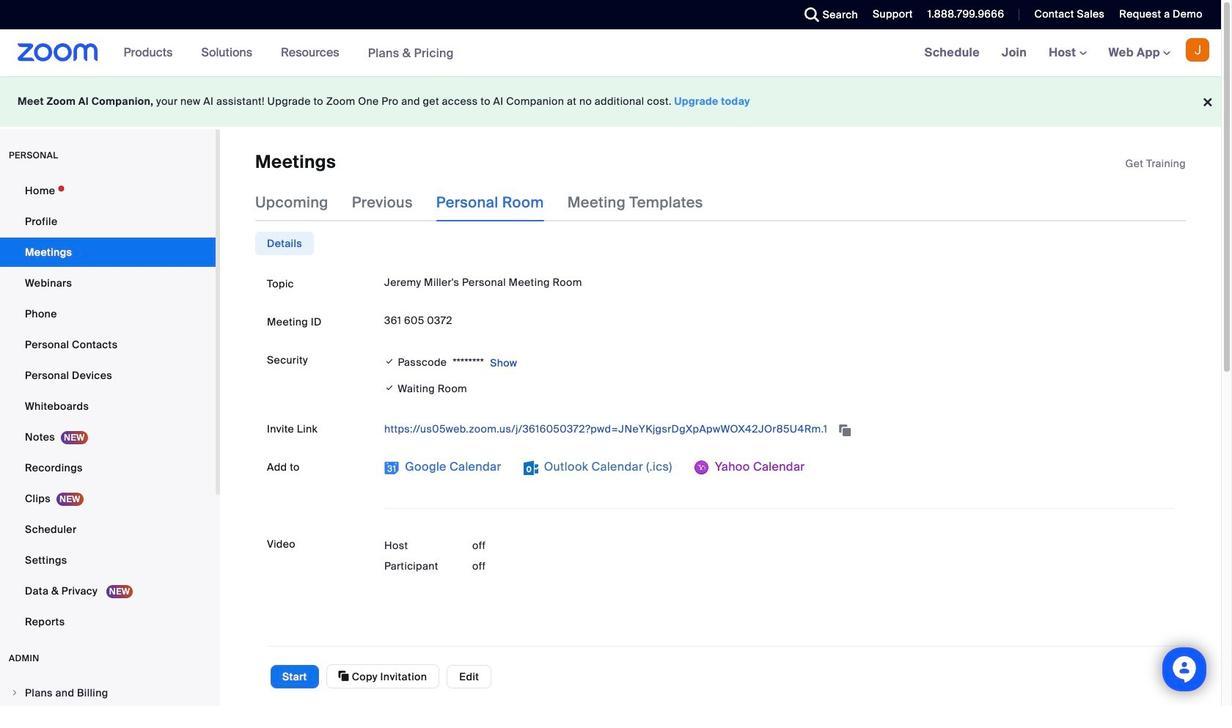 Task type: describe. For each thing, give the bounding box(es) containing it.
copy image
[[339, 670, 349, 683]]

1 vertical spatial application
[[385, 418, 1175, 441]]

zoom logo image
[[18, 43, 98, 62]]

personal menu menu
[[0, 176, 216, 638]]

meetings navigation
[[914, 29, 1222, 77]]

checked image
[[385, 355, 395, 369]]

add to yahoo calendar image
[[695, 461, 709, 476]]

product information navigation
[[113, 29, 465, 77]]

add to google calendar image
[[385, 461, 399, 476]]



Task type: locate. For each thing, give the bounding box(es) containing it.
checked image
[[385, 381, 395, 397]]

tab list
[[255, 232, 314, 256]]

right image
[[10, 689, 19, 698]]

0 vertical spatial application
[[1126, 156, 1187, 171]]

tab
[[255, 232, 314, 256]]

tabs of meeting tab list
[[255, 184, 727, 222]]

add to outlook calendar (.ics) image
[[524, 461, 538, 476]]

footer
[[0, 76, 1222, 127]]

banner
[[0, 29, 1222, 77]]

profile picture image
[[1187, 38, 1210, 62]]

menu item
[[0, 679, 216, 707]]

application
[[1126, 156, 1187, 171], [385, 418, 1175, 441]]



Task type: vqa. For each thing, say whether or not it's contained in the screenshot.
Right icon
yes



